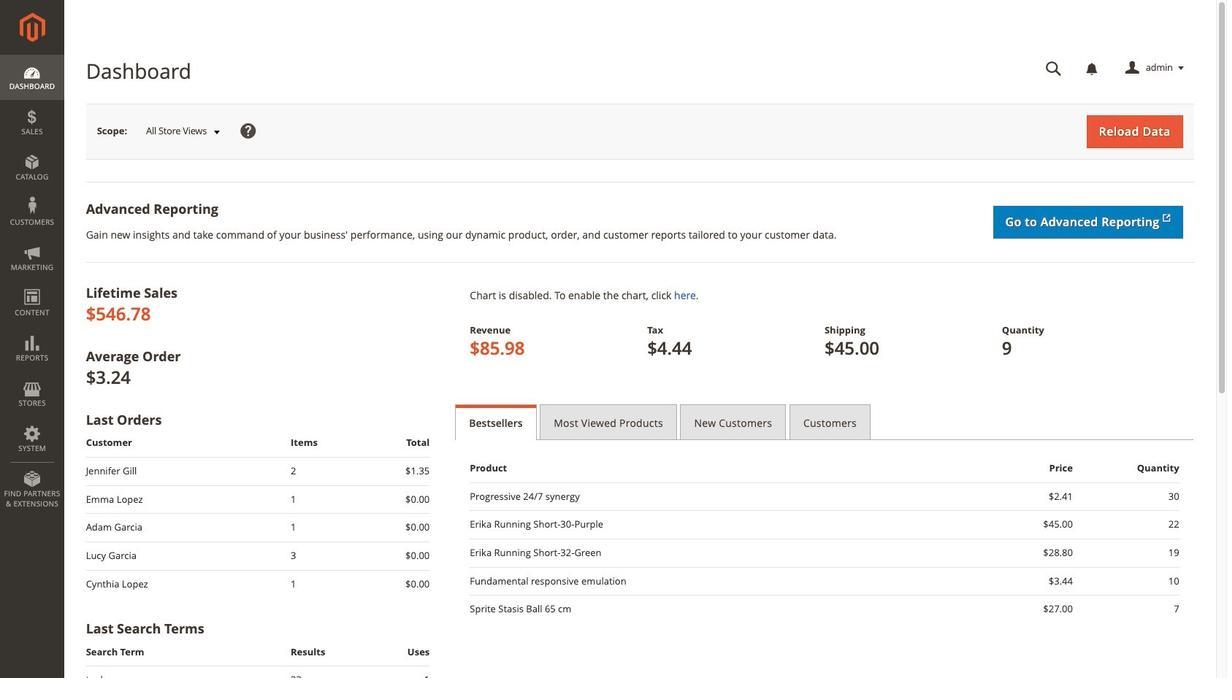Task type: locate. For each thing, give the bounding box(es) containing it.
tab list
[[455, 405, 1194, 440]]

menu bar
[[0, 55, 64, 517]]

None text field
[[1036, 56, 1072, 81]]



Task type: describe. For each thing, give the bounding box(es) containing it.
magento admin panel image
[[19, 12, 45, 42]]



